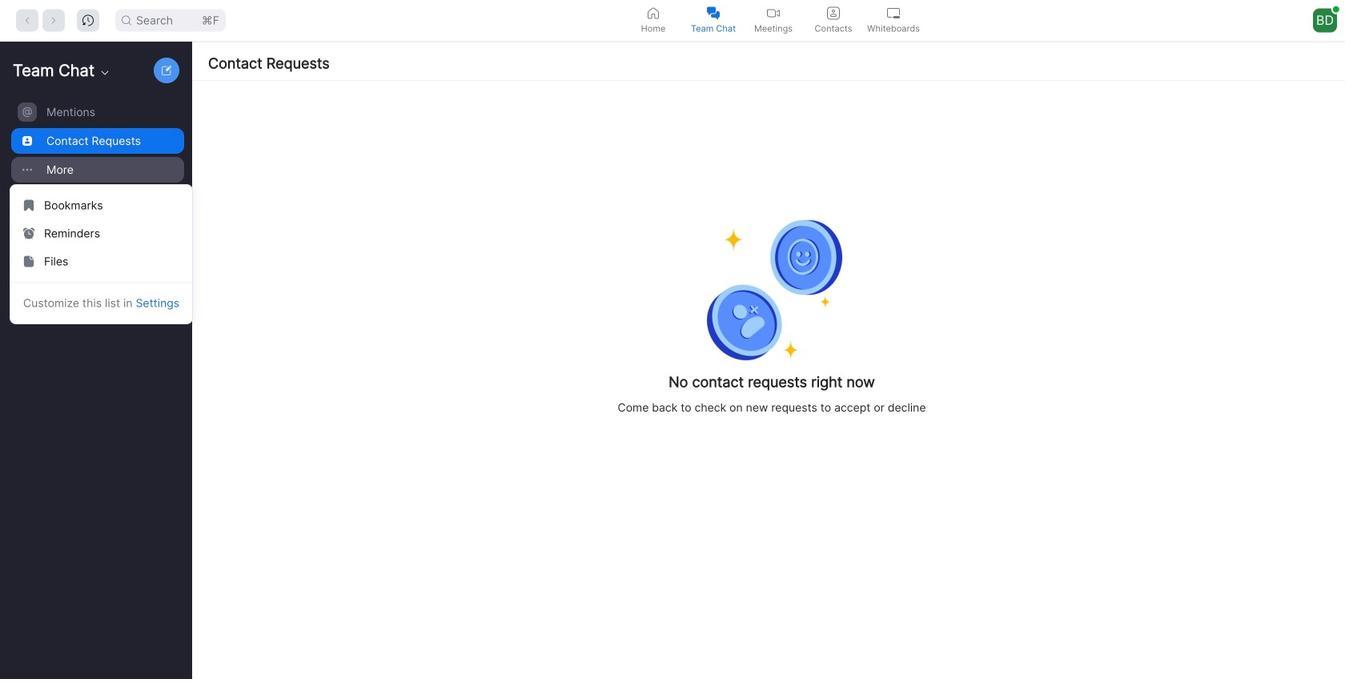 Task type: describe. For each thing, give the bounding box(es) containing it.
bookmark image
[[23, 200, 34, 211]]

bookmark image
[[23, 200, 34, 211]]



Task type: vqa. For each thing, say whether or not it's contained in the screenshot.
tab list containing Home
no



Task type: locate. For each thing, give the bounding box(es) containing it.
file image
[[23, 256, 34, 267], [23, 256, 34, 267]]

alarm off image
[[23, 228, 34, 239]]

menu
[[10, 184, 193, 324]]

alarm off image
[[23, 228, 34, 239]]



